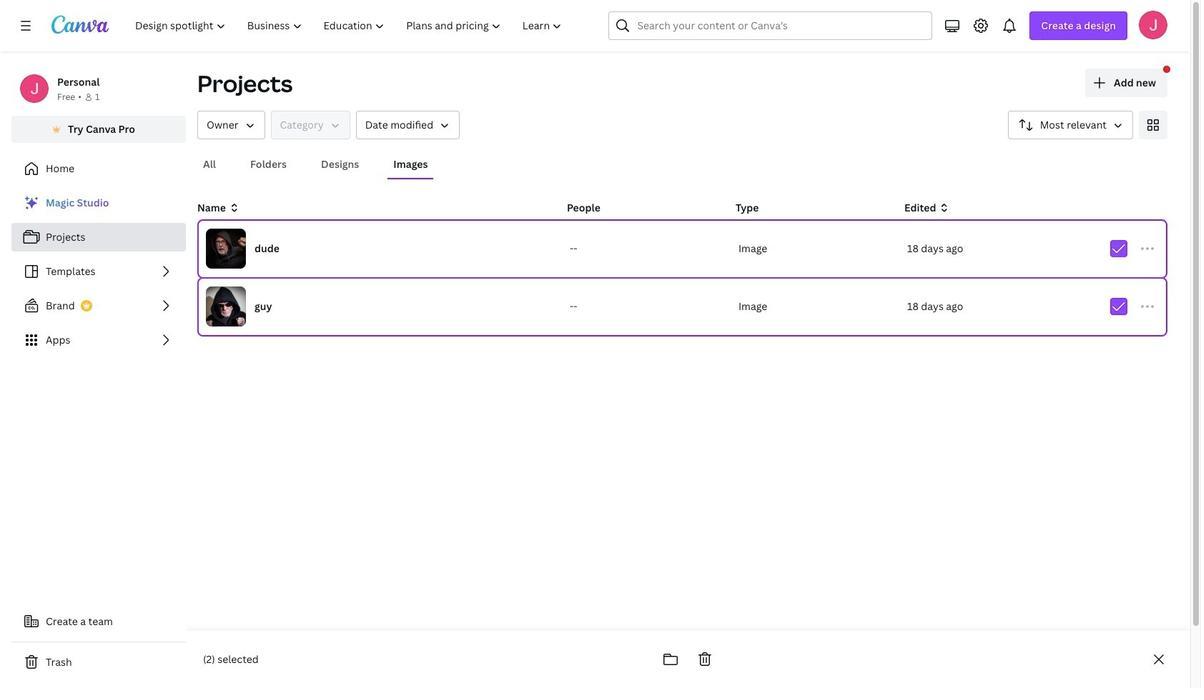 Task type: vqa. For each thing, say whether or not it's contained in the screenshot.
Tax within Tax ID Enter this information if you are a tax-exempt organization. Only supported countries are shown.
no



Task type: locate. For each thing, give the bounding box(es) containing it.
list
[[11, 189, 186, 355]]

Sort by button
[[1008, 111, 1133, 139]]

Category button
[[271, 111, 350, 139]]

None search field
[[609, 11, 933, 40]]

Search search field
[[637, 12, 904, 39]]

top level navigation element
[[126, 11, 574, 40]]



Task type: describe. For each thing, give the bounding box(es) containing it.
Date modified button
[[356, 111, 460, 139]]

Owner button
[[197, 111, 265, 139]]

james peterson image
[[1139, 11, 1167, 39]]



